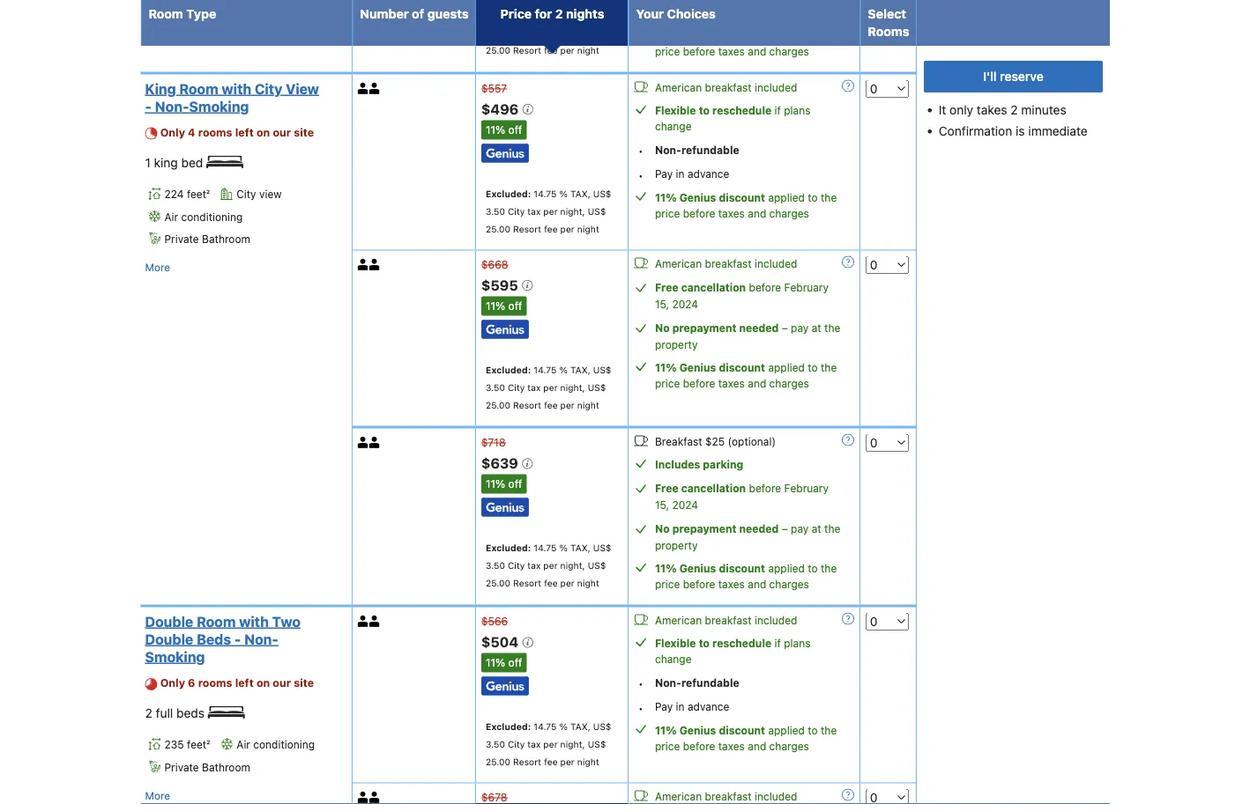 Task type: vqa. For each thing, say whether or not it's contained in the screenshot.


Task type: describe. For each thing, give the bounding box(es) containing it.
pay in advance for $496
[[655, 168, 729, 180]]

site for double room with two double beds - non- smoking
[[294, 677, 314, 690]]

3 – from the top
[[782, 523, 788, 536]]

4
[[188, 126, 195, 139]]

3 charges from the top
[[769, 378, 809, 390]]

our for double room with two double beds - non- smoking
[[273, 677, 291, 690]]

confirmation
[[939, 124, 1012, 138]]

1 tax, from the top
[[570, 9, 590, 20]]

- inside "double room with two double beds - non- smoking"
[[234, 631, 241, 648]]

fee for $595
[[544, 400, 558, 410]]

3 – pay at the property from the top
[[655, 523, 840, 552]]

1 vertical spatial conditioning
[[253, 739, 315, 752]]

site for king room with city view - non-smoking
[[294, 126, 314, 139]]

for
[[535, 7, 552, 21]]

non- inside king room with city view - non-smoking
[[155, 98, 189, 115]]

11% off. you're getting a reduced rate because this property is offering a discount.. element for $496
[[481, 120, 527, 140]]

3 breakfast from the top
[[705, 615, 752, 627]]

5 applied to the price before taxes and charges from the top
[[655, 725, 837, 753]]

full
[[156, 706, 173, 721]]

2 pay from the top
[[791, 322, 809, 335]]

1 cancellation from the top
[[681, 282, 746, 294]]

rooms for non-
[[198, 126, 232, 139]]

4 american breakfast included from the top
[[655, 791, 797, 804]]

taxes for second more details on meals and payment options image from the top
[[718, 579, 745, 591]]

4 • from the top
[[638, 703, 643, 715]]

5 discount from the top
[[719, 725, 765, 737]]

your choices
[[636, 7, 716, 21]]

more for double room with two double beds - non- smoking
[[145, 790, 170, 802]]

includes
[[655, 459, 700, 471]]

night for $504
[[577, 757, 599, 768]]

2 private from the top
[[164, 762, 199, 774]]

2 discount from the top
[[719, 191, 765, 204]]

your
[[636, 7, 664, 21]]

1 excluded: from the top
[[486, 9, 531, 20]]

1 genius from the top
[[679, 30, 716, 42]]

on for non-
[[256, 677, 270, 690]]

smoking inside king room with city view - non-smoking
[[189, 98, 249, 115]]

2 double from the top
[[145, 631, 193, 648]]

3 american breakfast included from the top
[[655, 615, 797, 627]]

2 at from the top
[[812, 322, 821, 335]]

taxes for 3rd more details on meals and payment options image from the top of the page
[[718, 740, 745, 753]]

25.00 for $496
[[486, 224, 510, 234]]

1 private from the top
[[164, 233, 199, 245]]

takes
[[977, 103, 1007, 117]]

2 inside it only takes 2 minutes confirmation is immediate
[[1011, 103, 1018, 117]]

bed
[[181, 155, 203, 170]]

11% off for $496
[[486, 124, 522, 136]]

3 property from the top
[[655, 540, 698, 552]]

in for $504
[[676, 701, 685, 714]]

14.75 for $595
[[534, 365, 557, 375]]

% for $504
[[559, 722, 568, 732]]

1 property from the top
[[655, 7, 698, 19]]

1 14.75 % tax, us$ 3.50 city tax per night, us$ 25.00 resort fee per night from the top
[[486, 9, 611, 55]]

rooms for -
[[198, 677, 232, 690]]

1 free cancellation from the top
[[655, 282, 746, 294]]

3 at from the top
[[812, 523, 821, 536]]

2 no from the top
[[655, 523, 670, 536]]

double room with two double beds - non- smoking
[[145, 614, 301, 666]]

excluded: for $639
[[486, 543, 531, 553]]

% for $496
[[559, 188, 568, 199]]

night, for $504
[[560, 739, 585, 750]]

235
[[164, 739, 184, 752]]

$718
[[481, 437, 506, 449]]

if plans change for $496
[[655, 104, 811, 133]]

more link for double room with two double beds - non- smoking
[[145, 787, 170, 805]]

1 – pay at the property from the top
[[655, 0, 840, 19]]

1 vertical spatial air conditioning
[[237, 739, 315, 752]]

is
[[1016, 124, 1025, 138]]

minutes
[[1021, 103, 1066, 117]]

1 night from the top
[[577, 45, 599, 55]]

resort for $595
[[513, 400, 541, 410]]

flexible to reschedule for $504
[[655, 638, 771, 650]]

i'll reserve button
[[924, 61, 1103, 93]]

4 more details on meals and payment options image from the top
[[842, 790, 854, 802]]

$504
[[481, 635, 522, 651]]

1 horizontal spatial air
[[237, 739, 250, 752]]

off for $595
[[508, 300, 522, 313]]

(optional)
[[728, 436, 776, 448]]

tax for $504
[[527, 739, 541, 750]]

11% genius discount for fourth more details on meals and payment options image from the bottom
[[655, 191, 765, 204]]

11% genius discount for second more details on meals and payment options image from the top
[[655, 563, 765, 575]]

2 included from the top
[[755, 258, 797, 270]]

beds
[[176, 706, 205, 721]]

number of guests
[[360, 7, 469, 21]]

2 free cancellation from the top
[[655, 483, 746, 495]]

plans for $504
[[784, 638, 811, 650]]

city view
[[236, 188, 282, 201]]

0 vertical spatial room
[[149, 7, 183, 21]]

0 vertical spatial air conditioning
[[164, 211, 243, 223]]

refundable for $504
[[681, 678, 739, 690]]

1 double from the top
[[145, 614, 193, 630]]

2 – pay at the property from the top
[[655, 322, 840, 351]]

1 at from the top
[[812, 0, 821, 2]]

view
[[259, 188, 282, 201]]

3 genius from the top
[[679, 362, 716, 374]]

king room with city view - non-smoking
[[145, 80, 319, 115]]

2 breakfast from the top
[[705, 258, 752, 270]]

choices
[[667, 7, 716, 21]]

more link for king room with city view - non-smoking
[[145, 258, 170, 276]]

price for second more details on meals and payment options image from the top
[[655, 579, 680, 591]]

taxes for fourth more details on meals and payment options image from the bottom
[[718, 207, 745, 219]]

1 applied from the top
[[768, 30, 805, 42]]

more details on meals and payment options image
[[842, 256, 854, 268]]

0 horizontal spatial air
[[164, 211, 178, 223]]

and for 3rd more details on meals and payment options image from the top of the page
[[748, 740, 766, 753]]

flexible to reschedule for $496
[[655, 104, 771, 117]]

1 fee from the top
[[544, 45, 558, 55]]

- inside king room with city view - non-smoking
[[145, 98, 152, 115]]

1 2024 from the top
[[672, 298, 698, 311]]

$557
[[481, 82, 507, 95]]

1 more details on meals and payment options image from the top
[[842, 80, 854, 92]]

3 discount from the top
[[719, 362, 765, 374]]

3 applied from the top
[[768, 362, 805, 374]]

1 bathroom from the top
[[202, 233, 250, 245]]

night for $496
[[577, 224, 599, 234]]

non-refundable for $504
[[655, 678, 739, 690]]

4 american from the top
[[655, 791, 702, 804]]

if plans change for $504
[[655, 638, 811, 666]]

25.00 for $595
[[486, 400, 510, 410]]

fee for $639
[[544, 578, 558, 589]]

1 before february 15, 2024 from the top
[[655, 282, 829, 311]]

breakfast
[[655, 436, 702, 448]]

it only takes 2 minutes confirmation is immediate
[[939, 103, 1088, 138]]

resort for $496
[[513, 224, 541, 234]]

select
[[868, 7, 906, 21]]

i'll reserve
[[983, 69, 1044, 84]]

1
[[145, 155, 151, 170]]

1 prepayment from the top
[[672, 322, 736, 335]]

guests
[[427, 7, 469, 21]]

immediate
[[1028, 124, 1088, 138]]

2 no prepayment needed from the top
[[655, 523, 779, 536]]

if for $504
[[774, 638, 781, 650]]

1 no prepayment needed from the top
[[655, 322, 779, 335]]

feet² for -
[[187, 739, 210, 752]]

1 pay from the top
[[791, 0, 809, 2]]

1 included from the top
[[755, 82, 797, 94]]

14.75 % tax, us$ 3.50 city tax per night, us$ 25.00 resort fee per night for $639
[[486, 543, 611, 589]]

2 needed from the top
[[739, 523, 779, 536]]

plans for $496
[[784, 104, 811, 117]]

$566
[[481, 616, 508, 628]]

select rooms
[[868, 7, 909, 39]]

1 no from the top
[[655, 322, 670, 335]]

2 bathroom from the top
[[202, 762, 250, 774]]

applied for 3rd more details on meals and payment options image from the top of the page
[[768, 725, 805, 737]]

only
[[950, 103, 973, 117]]

resort for $504
[[513, 757, 541, 768]]

2 more details on meals and payment options image from the top
[[842, 434, 854, 447]]

nights
[[566, 7, 604, 21]]

view
[[286, 80, 319, 97]]

reschedule for $496
[[712, 104, 771, 117]]

2 free from the top
[[655, 483, 678, 495]]

3 applied to the price before taxes and charges from the top
[[655, 362, 837, 390]]

flexible for $504
[[655, 638, 696, 650]]

2 before february 15, 2024 from the top
[[655, 483, 829, 512]]

off for $504
[[508, 657, 522, 670]]

king room with city view - non-smoking link
[[145, 80, 342, 115]]

genius for 3rd more details on meals and payment options image from the top of the page
[[679, 725, 716, 737]]

1 taxes from the top
[[718, 45, 745, 58]]

rooms
[[868, 24, 909, 39]]

1 night, from the top
[[560, 27, 585, 38]]

advance for $504
[[688, 701, 729, 714]]

$496
[[481, 101, 522, 118]]

double room with two double beds - non- smoking link
[[145, 613, 342, 666]]

1 charges from the top
[[769, 45, 809, 58]]

tax, for $639
[[570, 543, 590, 553]]

6
[[188, 677, 195, 690]]

beds
[[197, 631, 231, 648]]

on for smoking
[[256, 126, 270, 139]]

1 and from the top
[[748, 45, 766, 58]]

breakfast $25 (optional)
[[655, 436, 776, 448]]

4 included from the top
[[755, 791, 797, 804]]

11% off for $504
[[486, 657, 522, 670]]

1 25.00 from the top
[[486, 45, 510, 55]]

reschedule for $504
[[712, 638, 771, 650]]

1 resort from the top
[[513, 45, 541, 55]]

in for $496
[[676, 168, 685, 180]]

3 • from the top
[[638, 678, 643, 690]]

2 american breakfast included from the top
[[655, 258, 797, 270]]

price
[[500, 7, 532, 21]]

3 included from the top
[[755, 615, 797, 627]]

non- inside "double room with two double beds - non- smoking"
[[244, 631, 278, 648]]

4 applied to the price before taxes and charges from the top
[[655, 563, 837, 591]]

2 15, from the top
[[655, 499, 669, 512]]

3 11% genius discount from the top
[[655, 362, 765, 374]]

tax, for $595
[[570, 365, 590, 375]]

224 feet²
[[164, 188, 210, 201]]

tax, for $496
[[570, 188, 590, 199]]

2 2024 from the top
[[672, 499, 698, 512]]

includes parking
[[655, 459, 743, 471]]

american for 3rd more details on meals and payment options image from the top of the page
[[655, 615, 702, 627]]

2 february from the top
[[784, 483, 829, 495]]

applied for second more details on meals and payment options image from the top
[[768, 563, 805, 575]]

2 – from the top
[[782, 322, 788, 335]]

king
[[145, 80, 176, 97]]

excluded: for $595
[[486, 365, 531, 375]]

1 needed from the top
[[739, 322, 779, 335]]

only 4 rooms left on our site
[[160, 126, 314, 139]]

1 – from the top
[[782, 0, 788, 2]]



Task type: locate. For each thing, give the bounding box(es) containing it.
2 vertical spatial property
[[655, 540, 698, 552]]

1 discount from the top
[[719, 30, 765, 42]]

0 horizontal spatial conditioning
[[181, 211, 243, 223]]

1 vertical spatial in
[[676, 701, 685, 714]]

14.75 % tax, us$ 3.50 city tax per night, us$ 25.00 resort fee per night up $557
[[486, 9, 611, 55]]

no prepayment needed
[[655, 322, 779, 335], [655, 523, 779, 536]]

$25
[[705, 436, 725, 448]]

1 free from the top
[[655, 282, 678, 294]]

2 refundable from the top
[[681, 678, 739, 690]]

3 more details on meals and payment options image from the top
[[842, 613, 854, 626]]

refundable for $496
[[681, 144, 739, 156]]

2 change from the top
[[655, 654, 692, 666]]

0 horizontal spatial -
[[145, 98, 152, 115]]

smoking up only 4 rooms left on our site
[[189, 98, 249, 115]]

smoking up 6
[[145, 649, 205, 666]]

1 vertical spatial private bathroom
[[164, 762, 250, 774]]

25.00 up $668
[[486, 224, 510, 234]]

1 vertical spatial on
[[256, 677, 270, 690]]

$595
[[481, 277, 521, 294]]

5 excluded: from the top
[[486, 722, 531, 732]]

5 genius from the top
[[679, 725, 716, 737]]

11% off. you're getting a reduced rate because this property is offering a discount.. element for $504
[[481, 654, 527, 673]]

0 vertical spatial more link
[[145, 258, 170, 276]]

4 14.75 from the top
[[534, 543, 557, 553]]

air conditioning
[[164, 211, 243, 223], [237, 739, 315, 752]]

our down view on the top of the page
[[273, 126, 291, 139]]

1 vertical spatial rooms
[[198, 677, 232, 690]]

0 vertical spatial if
[[774, 104, 781, 117]]

14.75 % tax, us$ 3.50 city tax per night, us$ 25.00 resort fee per night up '$566'
[[486, 543, 611, 589]]

1 rooms from the top
[[198, 126, 232, 139]]

3 price from the top
[[655, 378, 680, 390]]

tax for $496
[[527, 206, 541, 216]]

it
[[939, 103, 946, 117]]

0 vertical spatial free cancellation
[[655, 282, 746, 294]]

2 vertical spatial –
[[782, 523, 788, 536]]

4 discount from the top
[[719, 563, 765, 575]]

private bathroom down 235 feet²
[[164, 762, 250, 774]]

2 pay from the top
[[655, 701, 673, 714]]

night for $595
[[577, 400, 599, 410]]

room for king
[[179, 80, 218, 97]]

2 our from the top
[[273, 677, 291, 690]]

at
[[812, 0, 821, 2], [812, 322, 821, 335], [812, 523, 821, 536]]

fee for $496
[[544, 224, 558, 234]]

price for fourth more details on meals and payment options image from the bottom
[[655, 207, 680, 219]]

1 vertical spatial pay in advance
[[655, 701, 729, 714]]

rooms
[[198, 126, 232, 139], [198, 677, 232, 690]]

2 vertical spatial at
[[812, 523, 821, 536]]

2 • from the top
[[638, 169, 643, 181]]

price for 2 nights
[[500, 7, 604, 21]]

1 horizontal spatial conditioning
[[253, 739, 315, 752]]

0 vertical spatial if plans change
[[655, 104, 811, 133]]

1 vertical spatial if
[[774, 638, 781, 650]]

0 vertical spatial -
[[145, 98, 152, 115]]

1 vertical spatial only
[[160, 677, 185, 690]]

1 vertical spatial free
[[655, 483, 678, 495]]

conditioning down only 6 rooms left on our site at the left bottom
[[253, 739, 315, 752]]

us$
[[593, 9, 611, 20], [588, 27, 606, 38], [593, 188, 611, 199], [588, 206, 606, 216], [593, 365, 611, 375], [588, 382, 606, 393], [593, 543, 611, 553], [588, 560, 606, 571], [593, 722, 611, 732], [588, 739, 606, 750]]

pay in advance for $504
[[655, 701, 729, 714]]

of
[[412, 7, 424, 21]]

charges
[[769, 45, 809, 58], [769, 207, 809, 219], [769, 378, 809, 390], [769, 579, 809, 591], [769, 740, 809, 753]]

1 % from the top
[[559, 9, 568, 20]]

3 night from the top
[[577, 400, 599, 410]]

price
[[655, 45, 680, 58], [655, 207, 680, 219], [655, 378, 680, 390], [655, 579, 680, 591], [655, 740, 680, 753]]

room type
[[149, 7, 216, 21]]

change for $496
[[655, 120, 692, 133]]

14.75 % tax, us$ 3.50 city tax per night, us$ 25.00 resort fee per night up $668
[[486, 188, 611, 234]]

air right 235 feet²
[[237, 739, 250, 752]]

advance for $496
[[688, 168, 729, 180]]

25.00 up '$566'
[[486, 578, 510, 589]]

1 15, from the top
[[655, 298, 669, 311]]

1 vertical spatial pay
[[655, 701, 673, 714]]

11% off for $639
[[486, 478, 522, 491]]

with inside king room with city view - non-smoking
[[222, 80, 251, 97]]

two
[[272, 614, 301, 630]]

0 vertical spatial change
[[655, 120, 692, 133]]

1 vertical spatial site
[[294, 677, 314, 690]]

1 vertical spatial if plans change
[[655, 638, 811, 666]]

site down view on the top of the page
[[294, 126, 314, 139]]

excluded: left for
[[486, 9, 531, 20]]

left for smoking
[[235, 126, 254, 139]]

room inside "double room with two double beds - non- smoking"
[[197, 614, 236, 630]]

1 vertical spatial -
[[234, 631, 241, 648]]

3 pay from the top
[[791, 523, 809, 536]]

1 vertical spatial air
[[237, 739, 250, 752]]

american for more details on meals and payment options icon
[[655, 258, 702, 270]]

2 left from the top
[[235, 677, 254, 690]]

14.75 % tax, us$ 3.50 city tax per night, us$ 25.00 resort fee per night up $678
[[486, 722, 611, 768]]

14.75 % tax, us$ 3.50 city tax per night, us$ 25.00 resort fee per night for $504
[[486, 722, 611, 768]]

0 vertical spatial reschedule
[[712, 104, 771, 117]]

0 vertical spatial smoking
[[189, 98, 249, 115]]

only
[[160, 126, 185, 139], [160, 677, 185, 690]]

non-refundable for $496
[[655, 144, 739, 156]]

1 american breakfast included from the top
[[655, 82, 797, 94]]

our down double room with two double beds - non- smoking link
[[273, 677, 291, 690]]

smoking inside "double room with two double beds - non- smoking"
[[145, 649, 205, 666]]

tax,
[[570, 9, 590, 20], [570, 188, 590, 199], [570, 365, 590, 375], [570, 543, 590, 553], [570, 722, 590, 732]]

3.50 for $639
[[486, 560, 505, 571]]

1 vertical spatial with
[[239, 614, 269, 630]]

0 vertical spatial cancellation
[[681, 282, 746, 294]]

left down double room with two double beds - non- smoking link
[[235, 677, 254, 690]]

more link
[[145, 258, 170, 276], [145, 787, 170, 805]]

14.75 for $639
[[534, 543, 557, 553]]

feet² right "224"
[[187, 188, 210, 201]]

4 11% off from the top
[[486, 657, 522, 670]]

1 vertical spatial more link
[[145, 787, 170, 805]]

11% off. you're getting a reduced rate because this property is offering a discount.. element down $595
[[481, 297, 527, 316]]

0 vertical spatial on
[[256, 126, 270, 139]]

11% off down $595
[[486, 300, 522, 313]]

before february 15, 2024
[[655, 282, 829, 311], [655, 483, 829, 512]]

american for fourth more details on meals and payment options image from the bottom
[[655, 82, 702, 94]]

off for $496
[[508, 124, 522, 136]]

room right king
[[179, 80, 218, 97]]

on down the king room with city view - non-smoking link
[[256, 126, 270, 139]]

3 excluded: from the top
[[486, 365, 531, 375]]

11% off down $639
[[486, 478, 522, 491]]

free
[[655, 282, 678, 294], [655, 483, 678, 495]]

2 vertical spatial 2
[[145, 706, 152, 721]]

in
[[676, 168, 685, 180], [676, 701, 685, 714]]

- right 'beds'
[[234, 631, 241, 648]]

0 vertical spatial flexible
[[655, 104, 696, 117]]

0 vertical spatial pay
[[791, 0, 809, 2]]

only for double room with two double beds - non- smoking
[[160, 677, 185, 690]]

double left 'beds'
[[145, 631, 193, 648]]

night
[[577, 45, 599, 55], [577, 224, 599, 234], [577, 400, 599, 410], [577, 578, 599, 589], [577, 757, 599, 768]]

1 vertical spatial –
[[782, 322, 788, 335]]

0 vertical spatial property
[[655, 7, 698, 19]]

before
[[683, 45, 715, 58], [683, 207, 715, 219], [749, 282, 781, 294], [683, 378, 715, 390], [749, 483, 781, 495], [683, 579, 715, 591], [683, 740, 715, 753]]

charges for 3rd more details on meals and payment options image from the top of the page
[[769, 740, 809, 753]]

type
[[186, 7, 216, 21]]

included
[[755, 82, 797, 94], [755, 258, 797, 270], [755, 615, 797, 627], [755, 791, 797, 804]]

with up only 4 rooms left on our site
[[222, 80, 251, 97]]

with for non-
[[239, 614, 269, 630]]

off down $595
[[508, 300, 522, 313]]

1 vertical spatial free cancellation
[[655, 483, 746, 495]]

25.00 up $718
[[486, 400, 510, 410]]

1 february from the top
[[784, 282, 829, 294]]

2 night, from the top
[[560, 206, 585, 216]]

3.50 up $718
[[486, 382, 505, 393]]

only left 6
[[160, 677, 185, 690]]

11% off. you're getting a reduced rate because this property is offering a discount.. element down $496
[[481, 120, 527, 140]]

– pay at the property
[[655, 0, 840, 19], [655, 322, 840, 351], [655, 523, 840, 552]]

night, for $639
[[560, 560, 585, 571]]

1 horizontal spatial 2
[[555, 7, 563, 21]]

2 more link from the top
[[145, 787, 170, 805]]

1 vertical spatial non-refundable
[[655, 678, 739, 690]]

1 vertical spatial cancellation
[[681, 483, 746, 495]]

1 horizontal spatial -
[[234, 631, 241, 648]]

bathroom down city view
[[202, 233, 250, 245]]

0 vertical spatial more
[[145, 261, 170, 273]]

2 full beds
[[145, 706, 208, 721]]

1 vertical spatial no
[[655, 523, 670, 536]]

2 price from the top
[[655, 207, 680, 219]]

private down 235 feet²
[[164, 762, 199, 774]]

excluded: up $678
[[486, 722, 531, 732]]

1 14.75 from the top
[[534, 9, 557, 20]]

4 price from the top
[[655, 579, 680, 591]]

genius for fourth more details on meals and payment options image from the bottom
[[679, 191, 716, 204]]

2 tax from the top
[[527, 206, 541, 216]]

change for $504
[[655, 654, 692, 666]]

breakfast
[[705, 82, 752, 94], [705, 258, 752, 270], [705, 615, 752, 627], [705, 791, 752, 804]]

bathroom down 235 feet²
[[202, 762, 250, 774]]

% for $595
[[559, 365, 568, 375]]

1 vertical spatial plans
[[784, 638, 811, 650]]

1 king bed
[[145, 155, 206, 170]]

pay in advance
[[655, 168, 729, 180], [655, 701, 729, 714]]

$668
[[481, 259, 508, 271]]

1 vertical spatial 2024
[[672, 499, 698, 512]]

1 • from the top
[[638, 144, 643, 157]]

0 vertical spatial no prepayment needed
[[655, 322, 779, 335]]

free cancellation
[[655, 282, 746, 294], [655, 483, 746, 495]]

excluded: up '$566'
[[486, 543, 531, 553]]

2 horizontal spatial 2
[[1011, 103, 1018, 117]]

with
[[222, 80, 251, 97], [239, 614, 269, 630]]

11% off. you're getting a reduced rate because this property is offering a discount.. element down $504
[[481, 654, 527, 673]]

1 in from the top
[[676, 168, 685, 180]]

tax
[[527, 27, 541, 38], [527, 206, 541, 216], [527, 382, 541, 393], [527, 560, 541, 571], [527, 739, 541, 750]]

applied to the price before taxes and charges
[[655, 30, 837, 58], [655, 191, 837, 219], [655, 362, 837, 390], [655, 563, 837, 591], [655, 725, 837, 753]]

the
[[824, 0, 840, 2], [821, 30, 837, 42], [821, 191, 837, 204], [824, 322, 840, 335], [821, 362, 837, 374], [824, 523, 840, 536], [821, 563, 837, 575], [821, 725, 837, 737]]

night, for $496
[[560, 206, 585, 216]]

2 11% off from the top
[[486, 300, 522, 313]]

11% off. you're getting a reduced rate because this property is offering a discount.. element for $639
[[481, 475, 527, 494]]

genius
[[679, 30, 716, 42], [679, 191, 716, 204], [679, 362, 716, 374], [679, 563, 716, 575], [679, 725, 716, 737]]

and
[[748, 45, 766, 58], [748, 207, 766, 219], [748, 378, 766, 390], [748, 579, 766, 591], [748, 740, 766, 753]]

14.75 % tax, us$ 3.50 city tax per night, us$ 25.00 resort fee per night for $496
[[486, 188, 611, 234]]

and for fourth more details on meals and payment options image from the bottom
[[748, 207, 766, 219]]

3 11% off. you're getting a reduced rate because this property is offering a discount.. element from the top
[[481, 475, 527, 494]]

14.75 for $504
[[534, 722, 557, 732]]

224
[[164, 188, 184, 201]]

2 site from the top
[[294, 677, 314, 690]]

with inside "double room with two double beds - non- smoking"
[[239, 614, 269, 630]]

0 vertical spatial no
[[655, 322, 670, 335]]

excluded: for $496
[[486, 188, 531, 199]]

only 6 rooms left on our site
[[160, 677, 314, 690]]

$639
[[481, 456, 522, 472]]

needed
[[739, 322, 779, 335], [739, 523, 779, 536]]

3 taxes from the top
[[718, 378, 745, 390]]

2 non-refundable from the top
[[655, 678, 739, 690]]

-
[[145, 98, 152, 115], [234, 631, 241, 648]]

0 vertical spatial left
[[235, 126, 254, 139]]

on down double room with two double beds - non- smoking link
[[256, 677, 270, 690]]

0 vertical spatial private bathroom
[[164, 233, 250, 245]]

0 vertical spatial air
[[164, 211, 178, 223]]

room left type
[[149, 7, 183, 21]]

0 vertical spatial conditioning
[[181, 211, 243, 223]]

smoking
[[189, 98, 249, 115], [145, 649, 205, 666]]

25.00 up $557
[[486, 45, 510, 55]]

14.75 % tax, us$ 3.50 city tax per night, us$ 25.00 resort fee per night up $718
[[486, 365, 611, 410]]

parking
[[703, 459, 743, 471]]

tax for $639
[[527, 560, 541, 571]]

occupancy image
[[358, 82, 369, 94], [369, 82, 381, 94], [358, 259, 369, 270], [358, 437, 369, 448], [369, 437, 381, 448]]

rooms right 6
[[198, 677, 232, 690]]

3 3.50 from the top
[[486, 382, 505, 393]]

4 excluded: from the top
[[486, 543, 531, 553]]

0 vertical spatial before february 15, 2024
[[655, 282, 829, 311]]

off down $504
[[508, 657, 522, 670]]

3.50 for $504
[[486, 739, 505, 750]]

1 breakfast from the top
[[705, 82, 752, 94]]

pay for $496
[[655, 168, 673, 180]]

0 vertical spatial refundable
[[681, 144, 739, 156]]

pay for $504
[[655, 701, 673, 714]]

0 vertical spatial –
[[782, 0, 788, 2]]

off down $496
[[508, 124, 522, 136]]

left down the king room with city view - non-smoking link
[[235, 126, 254, 139]]

1 vertical spatial feet²
[[187, 739, 210, 752]]

- down king
[[145, 98, 152, 115]]

2 right for
[[555, 7, 563, 21]]

2 tax, from the top
[[570, 188, 590, 199]]

air conditioning down "224 feet²"
[[164, 211, 243, 223]]

2 left 'full'
[[145, 706, 152, 721]]

1 vertical spatial needed
[[739, 523, 779, 536]]

14.75 % tax, us$ 3.50 city tax per night, us$ 25.00 resort fee per night for $595
[[486, 365, 611, 410]]

refundable
[[681, 144, 739, 156], [681, 678, 739, 690]]

0 vertical spatial prepayment
[[672, 322, 736, 335]]

room
[[149, 7, 183, 21], [179, 80, 218, 97], [197, 614, 236, 630]]

1 vertical spatial left
[[235, 677, 254, 690]]

1 flexible to reschedule from the top
[[655, 104, 771, 117]]

more details on meals and payment options image
[[842, 80, 854, 92], [842, 434, 854, 447], [842, 613, 854, 626], [842, 790, 854, 802]]

excluded: up $718
[[486, 365, 531, 375]]

3 14.75 % tax, us$ 3.50 city tax per night, us$ 25.00 resort fee per night from the top
[[486, 365, 611, 410]]

1 vertical spatial february
[[784, 483, 829, 495]]

0 vertical spatial pay
[[655, 168, 673, 180]]

1 vertical spatial private
[[164, 762, 199, 774]]

per
[[543, 27, 558, 38], [560, 45, 575, 55], [543, 206, 558, 216], [560, 224, 575, 234], [543, 382, 558, 393], [560, 400, 575, 410], [543, 560, 558, 571], [560, 578, 575, 589], [543, 739, 558, 750], [560, 757, 575, 768]]

air conditioning down only 6 rooms left on our site at the left bottom
[[237, 739, 315, 752]]

more link down "224"
[[145, 258, 170, 276]]

1 vertical spatial 15,
[[655, 499, 669, 512]]

0 vertical spatial 2
[[555, 7, 563, 21]]

with for smoking
[[222, 80, 251, 97]]

0 vertical spatial 15,
[[655, 298, 669, 311]]

site down two
[[294, 677, 314, 690]]

0 vertical spatial feet²
[[187, 188, 210, 201]]

more link down 235 on the left bottom of the page
[[145, 787, 170, 805]]

0 vertical spatial plans
[[784, 104, 811, 117]]

1 on from the top
[[256, 126, 270, 139]]

1 vertical spatial pay
[[791, 322, 809, 335]]

14.75 for $496
[[534, 188, 557, 199]]

14.75 % tax, us$ 3.50 city tax per night, us$ 25.00 resort fee per night
[[486, 9, 611, 55], [486, 188, 611, 234], [486, 365, 611, 410], [486, 543, 611, 589], [486, 722, 611, 768]]

0 horizontal spatial 2
[[145, 706, 152, 721]]

0 vertical spatial february
[[784, 282, 829, 294]]

with left two
[[239, 614, 269, 630]]

1 vertical spatial more
[[145, 790, 170, 802]]

0 vertical spatial with
[[222, 80, 251, 97]]

only left 4
[[160, 126, 185, 139]]

price for 3rd more details on meals and payment options image from the top of the page
[[655, 740, 680, 753]]

room for double
[[197, 614, 236, 630]]

site
[[294, 126, 314, 139], [294, 677, 314, 690]]

1 vertical spatial flexible
[[655, 638, 696, 650]]

2 11% genius discount from the top
[[655, 191, 765, 204]]

1 if plans change from the top
[[655, 104, 811, 133]]

rooms right 4
[[198, 126, 232, 139]]

1 vertical spatial reschedule
[[712, 638, 771, 650]]

more down "224"
[[145, 261, 170, 273]]

1 vertical spatial change
[[655, 654, 692, 666]]

2 reschedule from the top
[[712, 638, 771, 650]]

0 vertical spatial flexible to reschedule
[[655, 104, 771, 117]]

if
[[774, 104, 781, 117], [774, 638, 781, 650]]

11% genius discount
[[655, 30, 765, 42], [655, 191, 765, 204], [655, 362, 765, 374], [655, 563, 765, 575], [655, 725, 765, 737]]

and for second more details on meals and payment options image from the top
[[748, 579, 766, 591]]

more down 235 on the left bottom of the page
[[145, 790, 170, 802]]

off down $639
[[508, 478, 522, 491]]

number
[[360, 7, 409, 21]]

11% off
[[486, 124, 522, 136], [486, 300, 522, 313], [486, 478, 522, 491], [486, 657, 522, 670]]

25.00 up $678
[[486, 757, 510, 768]]

1 11% genius discount from the top
[[655, 30, 765, 42]]

room inside king room with city view - non-smoking
[[179, 80, 218, 97]]

0 vertical spatial site
[[294, 126, 314, 139]]

11% off for $595
[[486, 300, 522, 313]]

2 property from the top
[[655, 339, 698, 351]]

1 vertical spatial our
[[273, 677, 291, 690]]

left for non-
[[235, 677, 254, 690]]

1 vertical spatial flexible to reschedule
[[655, 638, 771, 650]]

3 11% off from the top
[[486, 478, 522, 491]]

11% off down $496
[[486, 124, 522, 136]]

1 private bathroom from the top
[[164, 233, 250, 245]]

charges for fourth more details on meals and payment options image from the bottom
[[769, 207, 809, 219]]

private down "224 feet²"
[[164, 233, 199, 245]]

our for king room with city view - non-smoking
[[273, 126, 291, 139]]

0 vertical spatial bathroom
[[202, 233, 250, 245]]

11% off. you're getting a reduced rate because this property is offering a discount.. element
[[481, 120, 527, 140], [481, 297, 527, 316], [481, 475, 527, 494], [481, 654, 527, 673]]

15,
[[655, 298, 669, 311], [655, 499, 669, 512]]

off
[[508, 124, 522, 136], [508, 300, 522, 313], [508, 478, 522, 491], [508, 657, 522, 670]]

2 off from the top
[[508, 300, 522, 313]]

25.00 for $639
[[486, 578, 510, 589]]

change
[[655, 120, 692, 133], [655, 654, 692, 666]]

2 prepayment from the top
[[672, 523, 736, 536]]

0 vertical spatial our
[[273, 126, 291, 139]]

applied for fourth more details on meals and payment options image from the bottom
[[768, 191, 805, 204]]

1 refundable from the top
[[681, 144, 739, 156]]

resort for $639
[[513, 578, 541, 589]]

discount
[[719, 30, 765, 42], [719, 191, 765, 204], [719, 362, 765, 374], [719, 563, 765, 575], [719, 725, 765, 737]]

conditioning down "224 feet²"
[[181, 211, 243, 223]]

11% off. you're getting a reduced rate because this property is offering a discount.. element down $639
[[481, 475, 527, 494]]

air down "224"
[[164, 211, 178, 223]]

2 night from the top
[[577, 224, 599, 234]]

pay
[[655, 168, 673, 180], [655, 701, 673, 714]]

4 breakfast from the top
[[705, 791, 752, 804]]

genius for second more details on meals and payment options image from the top
[[679, 563, 716, 575]]

3.50 for $496
[[486, 206, 505, 216]]

3.50 up $668
[[486, 206, 505, 216]]

flexible for $496
[[655, 104, 696, 117]]

double up 6
[[145, 614, 193, 630]]

excluded: for $504
[[486, 722, 531, 732]]

tax, for $504
[[570, 722, 590, 732]]

only for king room with city view - non-smoking
[[160, 126, 185, 139]]

5 % from the top
[[559, 722, 568, 732]]

5 applied from the top
[[768, 725, 805, 737]]

1 vertical spatial refundable
[[681, 678, 739, 690]]

2 private bathroom from the top
[[164, 762, 250, 774]]

1 vertical spatial at
[[812, 322, 821, 335]]

2 up is at the top of the page
[[1011, 103, 1018, 117]]

0 vertical spatial free
[[655, 282, 678, 294]]

3.50 up $678
[[486, 739, 505, 750]]

4 resort from the top
[[513, 578, 541, 589]]

2 and from the top
[[748, 207, 766, 219]]

private bathroom down "224 feet²"
[[164, 233, 250, 245]]

1 advance from the top
[[688, 168, 729, 180]]

off for $639
[[508, 478, 522, 491]]

charges for second more details on meals and payment options image from the top
[[769, 579, 809, 591]]

3.50 for $595
[[486, 382, 505, 393]]

1 vertical spatial bathroom
[[202, 762, 250, 774]]

11% off down $504
[[486, 657, 522, 670]]

2024
[[672, 298, 698, 311], [672, 499, 698, 512]]

0 vertical spatial – pay at the property
[[655, 0, 840, 19]]

4 tax, from the top
[[570, 543, 590, 553]]

1 tax from the top
[[527, 27, 541, 38]]

city inside king room with city view - non-smoking
[[255, 80, 282, 97]]

1 3.50 from the top
[[486, 27, 505, 38]]

pay
[[791, 0, 809, 2], [791, 322, 809, 335], [791, 523, 809, 536]]

235 feet²
[[164, 739, 210, 752]]

prepayment
[[672, 322, 736, 335], [672, 523, 736, 536]]

0 vertical spatial in
[[676, 168, 685, 180]]

feet² right 235 on the left bottom of the page
[[187, 739, 210, 752]]

2 3.50 from the top
[[486, 206, 505, 216]]

0 vertical spatial private
[[164, 233, 199, 245]]

1 applied to the price before taxes and charges from the top
[[655, 30, 837, 58]]

3 american from the top
[[655, 615, 702, 627]]

4 taxes from the top
[[718, 579, 745, 591]]

4 % from the top
[[559, 543, 568, 553]]

0 vertical spatial non-refundable
[[655, 144, 739, 156]]

2 applied to the price before taxes and charges from the top
[[655, 191, 837, 219]]

11% off. you're getting a reduced rate because this property is offering a discount.. element for $595
[[481, 297, 527, 316]]

american
[[655, 82, 702, 94], [655, 258, 702, 270], [655, 615, 702, 627], [655, 791, 702, 804]]

private
[[164, 233, 199, 245], [164, 762, 199, 774]]

february
[[784, 282, 829, 294], [784, 483, 829, 495]]

non-refundable
[[655, 144, 739, 156], [655, 678, 739, 690]]

11% genius discount for 3rd more details on meals and payment options image from the top of the page
[[655, 725, 765, 737]]

cancellation
[[681, 282, 746, 294], [681, 483, 746, 495]]

3 and from the top
[[748, 378, 766, 390]]

1 vertical spatial no prepayment needed
[[655, 523, 779, 536]]

more
[[145, 261, 170, 273], [145, 790, 170, 802]]

0 vertical spatial pay in advance
[[655, 168, 729, 180]]

3.50 up '$566'
[[486, 560, 505, 571]]

2 cancellation from the top
[[681, 483, 746, 495]]

3.50
[[486, 27, 505, 38], [486, 206, 505, 216], [486, 382, 505, 393], [486, 560, 505, 571], [486, 739, 505, 750]]

4 night, from the top
[[560, 560, 585, 571]]

occupancy image
[[369, 259, 381, 270], [358, 616, 369, 627], [369, 616, 381, 627], [358, 792, 369, 804], [369, 792, 381, 804]]

excluded: up $668
[[486, 188, 531, 199]]

king
[[154, 155, 178, 170]]

1 vertical spatial property
[[655, 339, 698, 351]]

$678
[[481, 792, 507, 805]]

2 vertical spatial pay
[[791, 523, 809, 536]]

1 vertical spatial – pay at the property
[[655, 322, 840, 351]]

2
[[555, 7, 563, 21], [1011, 103, 1018, 117], [145, 706, 152, 721]]

3.50 down price at the left top of page
[[486, 27, 505, 38]]

room up 'beds'
[[197, 614, 236, 630]]

1 vertical spatial advance
[[688, 701, 729, 714]]



